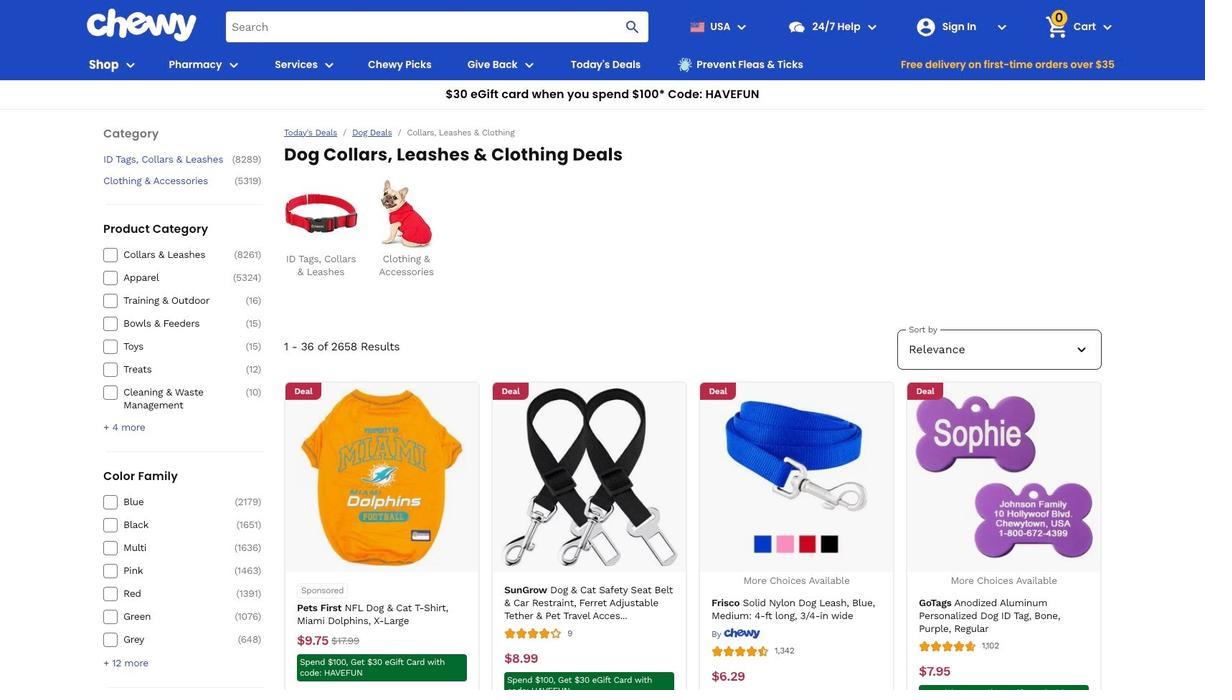 Task type: locate. For each thing, give the bounding box(es) containing it.
change region menu image
[[734, 18, 751, 36]]

frisco solid nylon dog leash, blue, medium: 4-ft long, 3/4-in wide image
[[708, 389, 886, 567]]

0 horizontal spatial menu image
[[122, 56, 139, 74]]

cart menu image
[[1099, 18, 1116, 36]]

clothing & accessories image
[[371, 177, 442, 249]]

menu image
[[122, 56, 139, 74], [321, 56, 338, 74]]

submit search image
[[625, 18, 642, 36]]

chewy support image
[[788, 18, 807, 36]]

gotags anodized aluminum personalized dog id tag, bone, purple, regular image
[[915, 389, 1093, 567]]

1 menu image from the left
[[122, 56, 139, 74]]

Product search field
[[226, 11, 649, 42]]

list
[[284, 177, 1102, 278]]

2 menu image from the left
[[321, 56, 338, 74]]

pharmacy menu image
[[225, 56, 242, 74]]

id tags, collars & leashes image
[[285, 177, 357, 249]]

help menu image
[[864, 18, 881, 36]]

None text field
[[504, 652, 538, 667]]

None text field
[[297, 634, 328, 649], [331, 634, 359, 649], [919, 664, 951, 680], [712, 669, 745, 685], [297, 634, 328, 649], [331, 634, 359, 649], [919, 664, 951, 680], [712, 669, 745, 685]]

items image
[[1044, 14, 1069, 40]]

1 horizontal spatial menu image
[[321, 56, 338, 74]]



Task type: vqa. For each thing, say whether or not it's contained in the screenshot.
leftmost Supply)
no



Task type: describe. For each thing, give the bounding box(es) containing it.
sungrow dog & cat safety seat belt & car restraint, ferret adjustable tether & pet travel accessories, 2 count image
[[500, 389, 678, 567]]

give back menu image
[[521, 56, 538, 74]]

pets first nfl dog & cat t-shirt, miami dolphins, x-large image
[[293, 389, 471, 567]]

Search text field
[[226, 11, 649, 42]]

chewy home image
[[86, 9, 197, 42]]

site banner
[[0, 0, 1205, 110]]

chewy image
[[724, 628, 760, 640]]

account menu image
[[993, 18, 1011, 36]]



